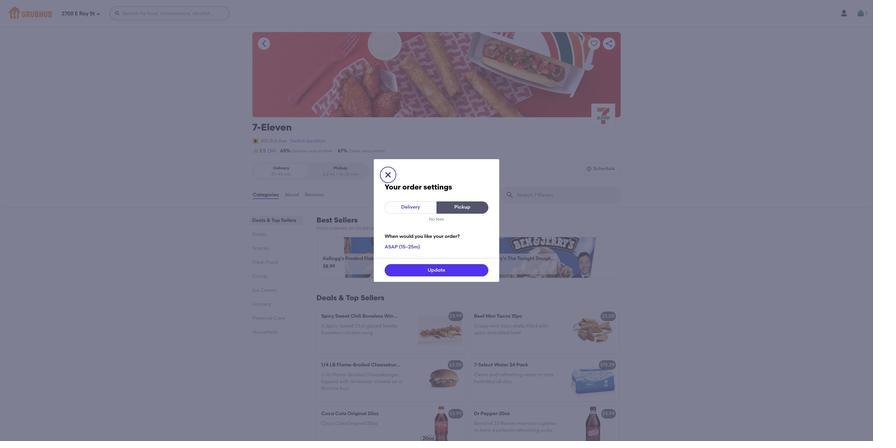 Task type: describe. For each thing, give the bounding box(es) containing it.
your
[[434, 234, 444, 240]]

share icon image
[[606, 40, 614, 48]]

1 vertical spatial deals
[[317, 294, 337, 303]]

fees
[[436, 217, 444, 222]]

0 vertical spatial cola
[[336, 411, 347, 417]]

magnifying glass icon image
[[506, 191, 514, 199]]

best sellers most ordered on grubhub
[[317, 216, 376, 231]]

beef mini tacos 10pc image
[[568, 309, 619, 354]]

time
[[324, 149, 333, 154]]

min inside pickup 2.2 mi • 15–25 min
[[351, 172, 359, 177]]

deals inside 'deals & top sellers' tab
[[253, 218, 266, 224]]

2 coca from the top
[[322, 421, 334, 427]]

0 vertical spatial chili
[[351, 314, 362, 320]]

a inside blend of 23 flavors married together to form a pefectly refreshing soda.
[[492, 428, 496, 434]]

tacos
[[497, 314, 511, 320]]

star icon image
[[253, 148, 259, 155]]

snacks
[[253, 246, 269, 252]]

pickup for pickup 2.2 mi • 15–25 min
[[334, 166, 348, 171]]

household
[[253, 330, 277, 336]]

(15–25m)
[[399, 245, 420, 250]]

top inside tab
[[272, 218, 280, 224]]

beef.
[[511, 330, 522, 336]]

blend
[[474, 421, 488, 427]]

lb
[[327, 372, 331, 378]]

refreshing inside blend of 23 flavors married together to form a pefectly refreshing soda.
[[517, 428, 540, 434]]

personal care tab
[[253, 315, 300, 322]]

boneless
[[363, 314, 383, 320]]

$8.99
[[323, 264, 335, 270]]

min inside delivery 30–45 min
[[284, 172, 292, 177]]

count
[[404, 314, 418, 320]]

taco
[[501, 323, 512, 329]]

spicy inside a spicy sweet chili glazed tender boneless chicken wing
[[326, 323, 339, 329]]

tender
[[383, 323, 399, 329]]

switch location button
[[290, 137, 326, 145]]

810 3rd ave
[[261, 138, 287, 144]]

& inside tab
[[267, 218, 271, 224]]

0 vertical spatial spicy
[[322, 314, 334, 320]]

categories
[[253, 192, 279, 198]]

order was correct
[[349, 149, 385, 154]]

1 coca from the top
[[322, 411, 334, 417]]

clean and refreshing water to stay hydrated all day.
[[474, 372, 554, 385]]

option group containing delivery 30–45 min
[[253, 163, 370, 180]]

reviews button
[[305, 183, 325, 208]]

cheeseburger,
[[366, 372, 400, 378]]

pickup for pickup
[[455, 205, 471, 210]]

dr pepper 20oz
[[474, 411, 510, 417]]

dr
[[474, 411, 480, 417]]

0 vertical spatial original
[[348, 411, 367, 417]]

like
[[425, 234, 433, 240]]

flame- for lb
[[337, 363, 354, 368]]

no
[[430, 217, 435, 222]]

mi
[[330, 172, 335, 177]]

care
[[274, 316, 285, 322]]

mini
[[490, 323, 500, 329]]

fresh
[[253, 260, 265, 266]]

1 coca cola original 20oz from the top
[[322, 411, 379, 417]]

with inside crispy mini taco shells filled with spicy shredded beef.
[[539, 323, 549, 329]]

1 vertical spatial deals & top sellers
[[317, 294, 385, 303]]

caret left icon image
[[260, 40, 268, 48]]

deals & top sellers inside 'deals & top sellers' tab
[[253, 218, 297, 224]]

location
[[307, 138, 326, 144]]

1/4 lb flame-broiled cheeseburger image
[[415, 358, 466, 403]]

update button
[[385, 265, 489, 277]]

bun
[[340, 386, 349, 392]]

order?
[[445, 234, 460, 240]]

7-select water 24 pack image
[[568, 358, 619, 403]]

0 horizontal spatial on
[[318, 149, 323, 154]]

kellogg's
[[323, 256, 345, 262]]

settings
[[424, 183, 453, 191]]

blend of 23 flavors married together to form a pefectly refreshing soda.
[[474, 421, 557, 434]]

1/4 lb flame-broiled cheeseburger
[[322, 363, 405, 368]]

¼ lb flame-broiled cheeseburger, topped with american cheese on a brioche bun
[[322, 372, 402, 392]]

with inside ¼ lb flame-broiled cheeseburger, topped with american cheese on a brioche bun
[[340, 379, 349, 385]]

st
[[90, 10, 95, 17]]

schedule
[[594, 166, 615, 172]]

household tab
[[253, 329, 300, 336]]

coca cola original 20oz image
[[415, 407, 466, 442]]

$3.99 for dr
[[450, 411, 462, 417]]

of
[[489, 421, 493, 427]]

a inside ¼ lb flame-broiled cheeseburger, topped with american cheese on a brioche bun
[[399, 379, 402, 385]]

ice cream tab
[[253, 287, 300, 294]]

delivery was on time
[[292, 149, 333, 154]]

7- for eleven
[[253, 122, 261, 133]]

save this restaurant image
[[591, 40, 599, 48]]

2.2
[[323, 172, 329, 177]]

would
[[400, 234, 414, 240]]

main navigation navigation
[[0, 0, 874, 27]]

7- for select
[[474, 363, 479, 368]]

(34)
[[268, 148, 276, 154]]

flavors
[[501, 421, 516, 427]]

delivery for delivery
[[402, 205, 421, 210]]

dough...
[[536, 256, 556, 262]]

refreshing inside clean and refreshing water to stay hydrated all day.
[[500, 372, 523, 378]]

delivery for delivery 30–45 min
[[273, 166, 290, 171]]

¼
[[322, 372, 326, 378]]

$3.00 for ¼ lb flame-broiled cheeseburger, topped with american cheese on a brioche bun
[[450, 363, 462, 368]]

deals & top sellers tab
[[253, 217, 300, 224]]

pefectly
[[497, 428, 515, 434]]

spicy sweet chili boneless wings 8 count image
[[415, 309, 466, 354]]

boneless
[[322, 330, 342, 336]]

food
[[266, 260, 278, 266]]

about
[[285, 192, 299, 198]]

delivery 30–45 min
[[271, 166, 292, 177]]

cream
[[261, 288, 277, 294]]

a
[[322, 323, 325, 329]]

candy tab
[[253, 273, 300, 280]]

$3.00 for crispy mini taco shells filled with spicy shredded beef.
[[602, 314, 615, 320]]

pickup button
[[437, 202, 489, 214]]

sellers inside 'best sellers most ordered on grubhub'
[[334, 216, 358, 225]]

personal
[[253, 316, 273, 322]]

ave
[[279, 138, 287, 144]]

select
[[479, 363, 493, 368]]

on inside 'best sellers most ordered on grubhub'
[[349, 226, 355, 231]]

drinks
[[253, 232, 267, 238]]

1 vertical spatial cola
[[336, 421, 347, 427]]

stay
[[545, 372, 554, 378]]

asap (15–25m)
[[385, 245, 420, 250]]

•
[[336, 172, 338, 177]]

chicken
[[343, 330, 361, 336]]

about button
[[285, 183, 300, 208]]

brioche
[[322, 386, 339, 392]]

2 horizontal spatial sellers
[[361, 294, 385, 303]]

ben & jerry's the tonight dough... $9.49
[[476, 256, 556, 270]]

grubhub
[[356, 226, 376, 231]]

snacks tab
[[253, 245, 300, 252]]

asap
[[385, 245, 398, 250]]



Task type: locate. For each thing, give the bounding box(es) containing it.
schedule button
[[581, 163, 621, 175]]

update
[[428, 268, 446, 274]]

2 horizontal spatial on
[[392, 379, 398, 385]]

13.5oz
[[381, 256, 395, 262]]

flame- for lb
[[332, 372, 349, 378]]

svg image inside schedule button
[[587, 166, 592, 172]]

15–25
[[339, 172, 350, 177]]

0 vertical spatial to
[[539, 372, 543, 378]]

jerry's
[[491, 256, 507, 262]]

0 horizontal spatial $3.00
[[450, 363, 462, 368]]

1 horizontal spatial on
[[349, 226, 355, 231]]

filled
[[527, 323, 538, 329]]

1 horizontal spatial pickup
[[455, 205, 471, 210]]

delivery down order
[[402, 205, 421, 210]]

7-select water 24 pack
[[474, 363, 529, 368]]

order
[[349, 149, 361, 154]]

glazed
[[366, 323, 382, 329]]

grocery tab
[[253, 301, 300, 308]]

svg image
[[115, 11, 120, 16]]

0 vertical spatial coca cola original 20oz
[[322, 411, 379, 417]]

3 button
[[857, 7, 868, 19]]

chili inside a spicy sweet chili glazed tender boneless chicken wing
[[355, 323, 365, 329]]

personal care
[[253, 316, 285, 322]]

1 vertical spatial sweet
[[340, 323, 354, 329]]

0 vertical spatial a
[[399, 379, 402, 385]]

0 horizontal spatial a
[[399, 379, 402, 385]]

0 horizontal spatial min
[[284, 172, 292, 177]]

2 vertical spatial &
[[339, 294, 345, 303]]

eleven
[[261, 122, 292, 133]]

to inside clean and refreshing water to stay hydrated all day.
[[539, 372, 543, 378]]

7-eleven logo image
[[592, 104, 616, 128]]

broiled for cheeseburger
[[354, 363, 370, 368]]

asap (15–25m) button
[[385, 242, 420, 254]]

sellers
[[334, 216, 358, 225], [281, 218, 297, 224], [361, 294, 385, 303]]

1 vertical spatial coca
[[322, 421, 334, 427]]

mini
[[486, 314, 496, 320]]

1 horizontal spatial 7-
[[474, 363, 479, 368]]

categories button
[[253, 183, 279, 208]]

top up the drinks tab
[[272, 218, 280, 224]]

1 vertical spatial on
[[349, 226, 355, 231]]

broiled
[[354, 363, 370, 368], [349, 372, 365, 378]]

a down of
[[492, 428, 496, 434]]

pickup up •
[[334, 166, 348, 171]]

1 vertical spatial with
[[340, 379, 349, 385]]

1 horizontal spatial min
[[351, 172, 359, 177]]

ice cream
[[253, 288, 277, 294]]

1 horizontal spatial with
[[539, 323, 549, 329]]

0 horizontal spatial to
[[474, 428, 479, 434]]

& inside ben & jerry's the tonight dough... $9.49
[[486, 256, 490, 262]]

top up spicy sweet chili boneless wings 8 count
[[346, 294, 359, 303]]

0 vertical spatial on
[[318, 149, 323, 154]]

$10.29
[[601, 363, 615, 368]]

1 vertical spatial $3.00
[[450, 363, 462, 368]]

broiled inside ¼ lb flame-broiled cheeseburger, topped with american cheese on a brioche bun
[[349, 372, 365, 378]]

with
[[539, 323, 549, 329], [340, 379, 349, 385]]

2700 e roy st
[[62, 10, 95, 17]]

2 horizontal spatial delivery
[[402, 205, 421, 210]]

wings
[[385, 314, 399, 320]]

1 horizontal spatial deals & top sellers
[[317, 294, 385, 303]]

0 vertical spatial broiled
[[354, 363, 370, 368]]

& up spicy sweet chili boneless wings 8 count
[[339, 294, 345, 303]]

delivery inside delivery 30–45 min
[[273, 166, 290, 171]]

most
[[317, 226, 328, 231]]

& up the drinks tab
[[267, 218, 271, 224]]

spicy up a
[[322, 314, 334, 320]]

2 was from the left
[[362, 149, 370, 154]]

chili up wing on the bottom of page
[[355, 323, 365, 329]]

min right 30–45
[[284, 172, 292, 177]]

pepper
[[481, 411, 498, 417]]

1 horizontal spatial top
[[346, 294, 359, 303]]

to inside blend of 23 flavors married together to form a pefectly refreshing soda.
[[474, 428, 479, 434]]

0 vertical spatial refreshing
[[500, 372, 523, 378]]

sellers inside tab
[[281, 218, 297, 224]]

deals
[[253, 218, 266, 224], [317, 294, 337, 303]]

beef mini tacos 10pc
[[474, 314, 523, 320]]

on right the cheese
[[392, 379, 398, 385]]

pickup up order?
[[455, 205, 471, 210]]

american
[[351, 379, 373, 385]]

svg image
[[857, 9, 866, 17], [96, 12, 100, 16], [587, 166, 592, 172], [384, 171, 393, 179]]

flame- right lb
[[337, 363, 354, 368]]

0 vertical spatial coca
[[322, 411, 334, 417]]

delivery inside button
[[402, 205, 421, 210]]

with right filled
[[539, 323, 549, 329]]

2 vertical spatial delivery
[[402, 205, 421, 210]]

coca cola original 20oz
[[322, 411, 379, 417], [322, 421, 378, 427]]

0 horizontal spatial deals
[[253, 218, 266, 224]]

on inside ¼ lb flame-broiled cheeseburger, topped with american cheese on a brioche bun
[[392, 379, 398, 385]]

1 vertical spatial chili
[[355, 323, 365, 329]]

was for 63
[[309, 149, 317, 154]]

$3.99 for beef
[[450, 314, 462, 320]]

1 horizontal spatial to
[[539, 372, 543, 378]]

your
[[385, 183, 401, 191]]

pickup
[[334, 166, 348, 171], [455, 205, 471, 210]]

your order settings
[[385, 183, 453, 191]]

0 horizontal spatial sellers
[[281, 218, 297, 224]]

1 horizontal spatial deals
[[317, 294, 337, 303]]

1 vertical spatial original
[[348, 421, 366, 427]]

roy
[[79, 10, 89, 17]]

1 horizontal spatial a
[[492, 428, 496, 434]]

all
[[497, 379, 502, 385]]

delivery for delivery was on time
[[292, 149, 308, 154]]

refreshing up day.
[[500, 372, 523, 378]]

7- up 'clean'
[[474, 363, 479, 368]]

1 vertical spatial delivery
[[273, 166, 290, 171]]

1 vertical spatial a
[[492, 428, 496, 434]]

min
[[284, 172, 292, 177], [351, 172, 359, 177]]

2 coca cola original 20oz from the top
[[322, 421, 378, 427]]

a right the cheese
[[399, 379, 402, 385]]

0 vertical spatial flame-
[[337, 363, 354, 368]]

fresh food tab
[[253, 259, 300, 266]]

delivery down the switch
[[292, 149, 308, 154]]

flame- inside ¼ lb flame-broiled cheeseburger, topped with american cheese on a brioche bun
[[332, 372, 349, 378]]

2 min from the left
[[351, 172, 359, 177]]

8
[[400, 314, 403, 320]]

0 vertical spatial 7-
[[253, 122, 261, 133]]

2 horizontal spatial &
[[486, 256, 490, 262]]

spicy sweet chili boneless wings 8 count
[[322, 314, 418, 320]]

svg image inside 3 button
[[857, 9, 866, 17]]

1 was from the left
[[309, 149, 317, 154]]

drinks tab
[[253, 231, 300, 238]]

on right ordered
[[349, 226, 355, 231]]

1 vertical spatial spicy
[[326, 323, 339, 329]]

0 vertical spatial pickup
[[334, 166, 348, 171]]

the
[[508, 256, 517, 262]]

0 vertical spatial delivery
[[292, 149, 308, 154]]

810 3rd ave button
[[261, 137, 287, 145]]

crispy
[[474, 323, 489, 329]]

1 vertical spatial broiled
[[349, 372, 365, 378]]

option group
[[253, 163, 370, 180]]

to
[[539, 372, 543, 378], [474, 428, 479, 434]]

form
[[480, 428, 491, 434]]

pickup inside pickup button
[[455, 205, 471, 210]]

sellers up the drinks tab
[[281, 218, 297, 224]]

refreshing down 'married' on the right of the page
[[517, 428, 540, 434]]

delivery
[[292, 149, 308, 154], [273, 166, 290, 171], [402, 205, 421, 210]]

sweet inside a spicy sweet chili glazed tender boneless chicken wing
[[340, 323, 354, 329]]

1 horizontal spatial sellers
[[334, 216, 358, 225]]

pickup inside pickup 2.2 mi • 15–25 min
[[334, 166, 348, 171]]

0 vertical spatial deals
[[253, 218, 266, 224]]

1 vertical spatial 7-
[[474, 363, 479, 368]]

0 vertical spatial with
[[539, 323, 549, 329]]

chili up a spicy sweet chili glazed tender boneless chicken wing
[[351, 314, 362, 320]]

was right "order"
[[362, 149, 370, 154]]

2 vertical spatial on
[[392, 379, 398, 385]]

1 vertical spatial &
[[486, 256, 490, 262]]

7-
[[253, 122, 261, 133], [474, 363, 479, 368]]

with up bun
[[340, 379, 349, 385]]

clean
[[474, 372, 488, 378]]

deals up 'drinks' at the bottom
[[253, 218, 266, 224]]

switch
[[291, 138, 306, 144]]

reviews
[[305, 192, 324, 198]]

min right 15–25
[[351, 172, 359, 177]]

3
[[866, 10, 868, 16]]

no fees
[[430, 217, 444, 222]]

1 vertical spatial flame-
[[332, 372, 349, 378]]

0 horizontal spatial &
[[267, 218, 271, 224]]

was for 67
[[362, 149, 370, 154]]

spicy
[[474, 330, 486, 336]]

cheeseburger
[[371, 363, 405, 368]]

a
[[399, 379, 402, 385], [492, 428, 496, 434]]

flame- right lb on the left bottom of page
[[332, 372, 349, 378]]

sellers up ordered
[[334, 216, 358, 225]]

1 horizontal spatial $3.00
[[602, 314, 615, 320]]

top
[[272, 218, 280, 224], [346, 294, 359, 303]]

topped
[[322, 379, 339, 385]]

23
[[494, 421, 500, 427]]

deals & top sellers up the drinks tab
[[253, 218, 297, 224]]

when would you like your order?
[[385, 234, 460, 240]]

on left time
[[318, 149, 323, 154]]

together
[[537, 421, 557, 427]]

0 vertical spatial $3.00
[[602, 314, 615, 320]]

shredded
[[488, 330, 510, 336]]

1 horizontal spatial was
[[362, 149, 370, 154]]

20oz
[[368, 411, 379, 417], [499, 411, 510, 417], [367, 421, 378, 427]]

1 vertical spatial coca cola original 20oz
[[322, 421, 378, 427]]

1 horizontal spatial &
[[339, 294, 345, 303]]

24
[[510, 363, 516, 368]]

married
[[518, 421, 536, 427]]

0 vertical spatial deals & top sellers
[[253, 218, 297, 224]]

dr pepper 20oz image
[[568, 407, 619, 442]]

1 vertical spatial to
[[474, 428, 479, 434]]

frosted
[[346, 256, 363, 262]]

0 horizontal spatial deals & top sellers
[[253, 218, 297, 224]]

water
[[524, 372, 538, 378]]

0 horizontal spatial delivery
[[273, 166, 290, 171]]

save this restaurant button
[[589, 38, 601, 50]]

7- up the subscription pass image
[[253, 122, 261, 133]]

0 vertical spatial sweet
[[336, 314, 350, 320]]

tonight
[[518, 256, 535, 262]]

subscription pass image
[[253, 139, 260, 144]]

810
[[261, 138, 269, 144]]

0 vertical spatial top
[[272, 218, 280, 224]]

1 horizontal spatial delivery
[[292, 149, 308, 154]]

0 horizontal spatial 7-
[[253, 122, 261, 133]]

ice
[[253, 288, 260, 294]]

0 horizontal spatial was
[[309, 149, 317, 154]]

order
[[403, 183, 422, 191]]

deals up a
[[317, 294, 337, 303]]

delivery up 30–45
[[273, 166, 290, 171]]

to down blend in the right bottom of the page
[[474, 428, 479, 434]]

1 min from the left
[[284, 172, 292, 177]]

broiled for cheeseburger,
[[349, 372, 365, 378]]

1 vertical spatial refreshing
[[517, 428, 540, 434]]

7-eleven
[[253, 122, 292, 133]]

0 horizontal spatial with
[[340, 379, 349, 385]]

deals & top sellers
[[253, 218, 297, 224], [317, 294, 385, 303]]

1 vertical spatial top
[[346, 294, 359, 303]]

1 vertical spatial pickup
[[455, 205, 471, 210]]

&
[[267, 218, 271, 224], [486, 256, 490, 262], [339, 294, 345, 303]]

deals & top sellers up spicy sweet chili boneless wings 8 count
[[317, 294, 385, 303]]

0 vertical spatial &
[[267, 218, 271, 224]]

a spicy sweet chili glazed tender boneless chicken wing
[[322, 323, 399, 336]]

to left stay
[[539, 372, 543, 378]]

spicy up 'boneless'
[[326, 323, 339, 329]]

& right ben
[[486, 256, 490, 262]]

crispy mini taco shells filled with spicy shredded beef.
[[474, 323, 549, 336]]

0 horizontal spatial pickup
[[334, 166, 348, 171]]

0 horizontal spatial top
[[272, 218, 280, 224]]

switch location
[[291, 138, 326, 144]]

sellers up boneless
[[361, 294, 385, 303]]

was down location on the left of page
[[309, 149, 317, 154]]



Task type: vqa. For each thing, say whether or not it's contained in the screenshot.
Sponsored Restaurants In Your Area
no



